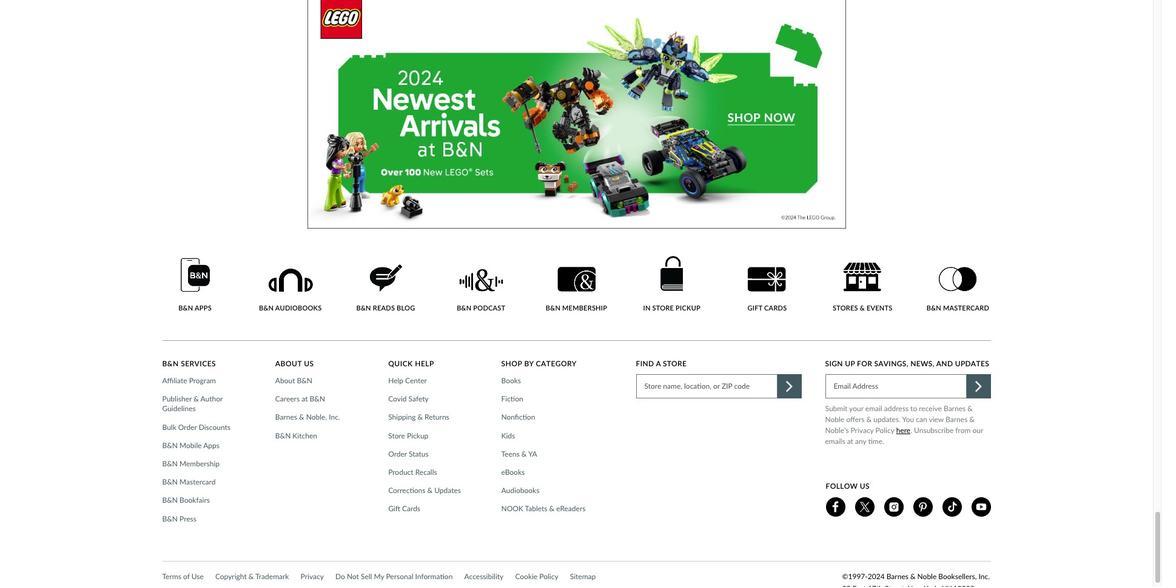 Task type: vqa. For each thing, say whether or not it's contained in the screenshot.
the top Order
yes



Task type: describe. For each thing, give the bounding box(es) containing it.
b&n press
[[162, 514, 197, 523]]

b&n podcast link
[[449, 269, 514, 313]]

tablets
[[525, 505, 548, 514]]

updates.
[[874, 415, 901, 424]]

you
[[903, 415, 915, 424]]

b&n membership link
[[162, 459, 223, 469]]

policy inside submit your email address to receive barnes & noble offers & updates. you can view barnes & noble's privacy policy
[[876, 426, 895, 435]]

b&n press link
[[162, 514, 200, 524]]

here link
[[897, 425, 911, 436]]

from
[[956, 426, 971, 435]]

& inside stores & events link
[[860, 304, 865, 312]]

affiliate program link
[[162, 376, 220, 386]]

press
[[180, 514, 197, 523]]

unsubscribe
[[915, 426, 954, 435]]

b&n inside "link"
[[297, 376, 313, 385]]

terms
[[162, 572, 181, 581]]

b&n audiobooks link
[[258, 269, 323, 313]]

b&n bookfairs link
[[162, 496, 214, 506]]

store inside store pickup link
[[389, 431, 405, 440]]

do                     not sell my personal information link
[[336, 571, 453, 583]]

b&n for b&n mastercard
[[162, 478, 178, 487]]

noble, inc.
[[306, 413, 340, 422]]

nook tablets & ereaders
[[502, 505, 586, 514]]

affiliate program
[[162, 376, 216, 385]]

0 horizontal spatial privacy
[[301, 572, 324, 581]]

personal
[[386, 572, 414, 581]]

noble inside submit your email address to receive barnes & noble offers & updates. you can view barnes & noble's privacy policy
[[826, 415, 845, 424]]

about us
[[275, 359, 314, 368]]

center
[[405, 376, 427, 385]]

returns
[[425, 413, 450, 422]]

b&n mastercard link
[[926, 267, 991, 313]]

help center
[[389, 376, 427, 385]]

sitemap
[[570, 572, 596, 581]]

our
[[973, 426, 984, 435]]

b&n for b&n podcast
[[457, 304, 472, 312]]

gift cards link
[[735, 267, 800, 313]]

& down email on the right bottom of page
[[867, 415, 872, 424]]

for
[[858, 359, 873, 368]]

0 vertical spatial help
[[415, 359, 434, 368]]

your
[[850, 404, 864, 413]]

recalls
[[416, 468, 437, 477]]

accessibility link
[[465, 571, 504, 583]]

0 vertical spatial store
[[663, 359, 687, 368]]

& inside barnes & noble, inc. "link"
[[299, 413, 304, 422]]

books
[[502, 376, 521, 385]]

fiction link
[[502, 395, 527, 404]]

corrections & updates link
[[389, 486, 465, 496]]

shipping & returns link
[[389, 413, 453, 423]]

b&n kitchen link
[[275, 431, 321, 441]]

cards
[[402, 505, 421, 514]]

gift cards
[[389, 505, 421, 514]]

receive
[[920, 404, 942, 413]]

b&n for b&n services
[[162, 359, 179, 368]]

b&n for b&n audiobooks
[[259, 304, 274, 312]]

teens & ya
[[502, 450, 538, 459]]

booksellers,
[[939, 572, 977, 581]]

mastercard
[[180, 478, 216, 487]]

apps
[[203, 441, 220, 450]]

follow us
[[826, 482, 870, 491]]

gift cards link
[[389, 505, 424, 514]]

membership
[[180, 459, 220, 468]]

of
[[183, 572, 190, 581]]

terms of                     use link
[[162, 571, 204, 583]]

b&n reads blog
[[357, 304, 415, 312]]

blog
[[397, 304, 415, 312]]

b&n apps link
[[162, 258, 228, 313]]

safety
[[409, 395, 429, 404]]

careers at b&n link
[[275, 395, 329, 404]]

& inside "teens & ya" link
[[522, 450, 527, 459]]

barnes right 2024
[[887, 572, 909, 581]]

publisher & author guidelines
[[162, 395, 223, 414]]

not
[[347, 572, 359, 581]]

publisher & author guidelines link
[[162, 395, 259, 414]]

©1997-2024 barnes & noble booksellers, inc.
[[843, 572, 990, 581]]

& right 2024
[[911, 572, 916, 581]]

b&n kitchen
[[275, 431, 317, 440]]

& inside "corrections & updates" link
[[428, 486, 433, 495]]

reads
[[373, 304, 395, 312]]

b&n membership
[[546, 304, 608, 312]]

Please complete this field text field
[[826, 374, 967, 399]]

product
[[389, 468, 414, 477]]

bookfairs
[[180, 496, 210, 505]]

b&n mobile apps
[[162, 441, 220, 450]]

quick
[[389, 359, 413, 368]]

bulk order discounts link
[[162, 423, 234, 433]]

audiobooks
[[502, 486, 540, 495]]

0 vertical spatial at
[[302, 395, 308, 404]]

at inside . unsubscribe from our emails at                         any time.
[[848, 437, 854, 446]]

b&n up noble, inc.
[[310, 395, 325, 404]]

in store pickup
[[644, 304, 701, 312]]

order inside bulk order discounts "link"
[[178, 423, 197, 432]]

barnes up view
[[944, 404, 966, 413]]

policy inside 'link'
[[540, 572, 559, 581]]

cookie
[[515, 572, 538, 581]]

gift
[[389, 505, 401, 514]]

cookie                     policy link
[[515, 571, 559, 583]]

barnes up from
[[946, 415, 968, 424]]

program
[[189, 376, 216, 385]]

bulk order discounts
[[162, 423, 231, 432]]

b&n membership
[[162, 459, 220, 468]]

updates
[[956, 359, 990, 368]]



Task type: locate. For each thing, give the bounding box(es) containing it.
noble left booksellers,
[[918, 572, 937, 581]]

store pickup link
[[389, 431, 432, 441]]

0 vertical spatial policy
[[876, 426, 895, 435]]

& left updates
[[428, 486, 433, 495]]

& right 'copyright'
[[249, 572, 254, 581]]

kids
[[502, 431, 515, 440]]

order up product
[[389, 450, 407, 459]]

copyright
[[215, 572, 247, 581]]

0 horizontal spatial order
[[178, 423, 197, 432]]

1 vertical spatial about
[[275, 376, 295, 385]]

stores & events
[[833, 304, 893, 312]]

ereaders
[[557, 505, 586, 514]]

trademark
[[256, 572, 289, 581]]

0 vertical spatial order
[[178, 423, 197, 432]]

b&n up b&n press
[[162, 496, 178, 505]]

store down shipping
[[389, 431, 405, 440]]

b&n left reads
[[357, 304, 371, 312]]

order status link
[[389, 450, 433, 459]]

b&n for b&n mastercard
[[927, 304, 942, 312]]

shipping & returns
[[389, 413, 450, 422]]

audiobooks link
[[502, 486, 543, 496]]

b&n for b&n press
[[162, 514, 178, 523]]

b&n audiobooks
[[259, 304, 322, 312]]

barnes
[[944, 404, 966, 413], [275, 413, 297, 422], [946, 415, 968, 424], [887, 572, 909, 581]]

b&n up b&n bookfairs
[[162, 478, 178, 487]]

mobile
[[180, 441, 202, 450]]

0 horizontal spatial at
[[302, 395, 308, 404]]

advertisement element
[[307, 0, 846, 229]]

copyright &                     trademark
[[215, 572, 289, 581]]

policy right the 'cookie'
[[540, 572, 559, 581]]

store
[[653, 304, 674, 312]]

1 horizontal spatial noble
[[918, 572, 937, 581]]

2024
[[868, 572, 885, 581]]

privacy inside submit your email address to receive barnes & noble offers & updates. you can view barnes & noble's privacy policy
[[851, 426, 874, 435]]

1 about from the top
[[275, 359, 302, 368]]

b&n left "membership"
[[546, 304, 561, 312]]

barnes & noble, inc.
[[275, 413, 340, 422]]

b&n for b&n reads blog
[[357, 304, 371, 312]]

covid safety
[[389, 395, 429, 404]]

about b&n link
[[275, 376, 316, 386]]

pickup
[[407, 431, 429, 440]]

fiction
[[502, 395, 524, 404]]

& up our
[[970, 415, 975, 424]]

1 horizontal spatial at
[[848, 437, 854, 446]]

b&n up affiliate
[[162, 359, 179, 368]]

& inside shipping & returns link
[[418, 413, 423, 422]]

b&n for b&n mobile apps
[[162, 441, 178, 450]]

corrections
[[389, 486, 426, 495]]

view
[[929, 415, 944, 424]]

author
[[201, 395, 223, 404]]

order right bulk
[[178, 423, 197, 432]]

b&n for b&n apps
[[179, 304, 193, 312]]

b&n left the press
[[162, 514, 178, 523]]

b&n left 'kitchen'
[[275, 431, 291, 440]]

b&n reads blog link
[[353, 265, 419, 313]]

2 about from the top
[[275, 376, 295, 385]]

b&n services
[[162, 359, 216, 368]]

1 horizontal spatial store
[[663, 359, 687, 368]]

product recalls
[[389, 468, 437, 477]]

0 horizontal spatial policy
[[540, 572, 559, 581]]

& right "stores" on the right bottom of page
[[860, 304, 865, 312]]

b&n up b&n mastercard
[[162, 459, 178, 468]]

1 horizontal spatial privacy
[[851, 426, 874, 435]]

help center link
[[389, 376, 431, 386]]

corrections & updates
[[389, 486, 461, 495]]

pickup
[[676, 304, 701, 312]]

in
[[644, 304, 651, 312]]

at right careers
[[302, 395, 308, 404]]

& inside copyright &                     trademark link
[[249, 572, 254, 581]]

help up center
[[415, 359, 434, 368]]

find
[[636, 359, 655, 368]]

about for about us
[[275, 359, 302, 368]]

b&n for b&n membership
[[162, 459, 178, 468]]

news,
[[911, 359, 935, 368]]

& down careers at b&n link
[[299, 413, 304, 422]]

0 horizontal spatial noble
[[826, 415, 845, 424]]

about for about b&n
[[275, 376, 295, 385]]

privacy
[[851, 426, 874, 435], [301, 572, 324, 581]]

b&n bookfairs
[[162, 496, 210, 505]]

order inside order status link
[[389, 450, 407, 459]]

information
[[415, 572, 453, 581]]

emails
[[826, 437, 846, 446]]

savings,
[[875, 359, 909, 368]]

0 horizontal spatial help
[[389, 376, 404, 385]]

& up from
[[968, 404, 973, 413]]

to
[[911, 404, 918, 413]]

teens
[[502, 450, 520, 459]]

my
[[374, 572, 384, 581]]

noble down submit
[[826, 415, 845, 424]]

store right a
[[663, 359, 687, 368]]

apps
[[195, 304, 212, 312]]

here
[[897, 426, 911, 435]]

at right emails
[[848, 437, 854, 446]]

1 vertical spatial help
[[389, 376, 404, 385]]

& right tablets
[[550, 505, 555, 514]]

sitemap link
[[570, 571, 596, 583]]

b&n mobile apps link
[[162, 441, 223, 451]]

policy
[[876, 426, 895, 435], [540, 572, 559, 581]]

& left returns
[[418, 413, 423, 422]]

0 vertical spatial about
[[275, 359, 302, 368]]

1 vertical spatial policy
[[540, 572, 559, 581]]

about up about b&n
[[275, 359, 302, 368]]

policy down updates.
[[876, 426, 895, 435]]

b&n left the apps at bottom left
[[179, 304, 193, 312]]

& inside nook tablets & ereaders link
[[550, 505, 555, 514]]

b&n for b&n kitchen
[[275, 431, 291, 440]]

careers
[[275, 395, 300, 404]]

& left the ya
[[522, 450, 527, 459]]

submit
[[826, 404, 848, 413]]

membership
[[563, 304, 608, 312]]

1 horizontal spatial order
[[389, 450, 407, 459]]

b&n left audiobooks
[[259, 304, 274, 312]]

about inside "link"
[[275, 376, 295, 385]]

b&n mastercard link
[[162, 478, 219, 488]]

discounts
[[199, 423, 231, 432]]

0 vertical spatial privacy
[[851, 426, 874, 435]]

nook
[[502, 505, 524, 514]]

find a store
[[636, 359, 687, 368]]

and
[[937, 359, 954, 368]]

b&n left podcast
[[457, 304, 472, 312]]

covid
[[389, 395, 407, 404]]

b&n mastercard
[[927, 304, 990, 312]]

1 vertical spatial store
[[389, 431, 405, 440]]

covid safety link
[[389, 395, 433, 404]]

b&n down us
[[297, 376, 313, 385]]

b&n left mastercard
[[927, 304, 942, 312]]

1 vertical spatial at
[[848, 437, 854, 446]]

stores
[[833, 304, 859, 312]]

Please complete this field to find a store text field
[[636, 374, 778, 399]]

.
[[911, 426, 913, 435]]

b&n mastercard
[[162, 478, 216, 487]]

barnes & noble, inc. link
[[275, 413, 344, 423]]

sell
[[361, 572, 372, 581]]

cookie                     policy
[[515, 572, 559, 581]]

do                     not sell my personal information
[[336, 572, 453, 581]]

0 horizontal spatial store
[[389, 431, 405, 440]]

b&n for b&n membership
[[546, 304, 561, 312]]

1 vertical spatial privacy
[[301, 572, 324, 581]]

nook tablets & ereaders link
[[502, 505, 590, 514]]

1 horizontal spatial help
[[415, 359, 434, 368]]

0 vertical spatial noble
[[826, 415, 845, 424]]

copyright &                     trademark link
[[215, 571, 289, 583]]

b&n
[[179, 304, 193, 312], [259, 304, 274, 312], [357, 304, 371, 312], [457, 304, 472, 312], [546, 304, 561, 312], [927, 304, 942, 312], [162, 359, 179, 368], [297, 376, 313, 385], [310, 395, 325, 404], [275, 431, 291, 440], [162, 441, 178, 450], [162, 459, 178, 468], [162, 478, 178, 487], [162, 496, 178, 505], [162, 514, 178, 523]]

& left author
[[194, 395, 199, 404]]

use
[[192, 572, 204, 581]]

about up careers
[[275, 376, 295, 385]]

b&n inside 'link'
[[162, 514, 178, 523]]

& inside publisher & author guidelines
[[194, 395, 199, 404]]

offers
[[847, 415, 865, 424]]

privacy down the offers
[[851, 426, 874, 435]]

status
[[409, 450, 429, 459]]

b&n down bulk
[[162, 441, 178, 450]]

publisher
[[162, 395, 192, 404]]

privacy left do
[[301, 572, 324, 581]]

kitchen
[[293, 431, 317, 440]]

barnes down careers
[[275, 413, 297, 422]]

barnes inside "link"
[[275, 413, 297, 422]]

noble's
[[826, 426, 849, 435]]

b&n for b&n bookfairs
[[162, 496, 178, 505]]

1 horizontal spatial policy
[[876, 426, 895, 435]]

up
[[846, 359, 856, 368]]

updates
[[435, 486, 461, 495]]

help
[[415, 359, 434, 368], [389, 376, 404, 385]]

help down quick
[[389, 376, 404, 385]]

1 vertical spatial noble
[[918, 572, 937, 581]]

1 vertical spatial order
[[389, 450, 407, 459]]



